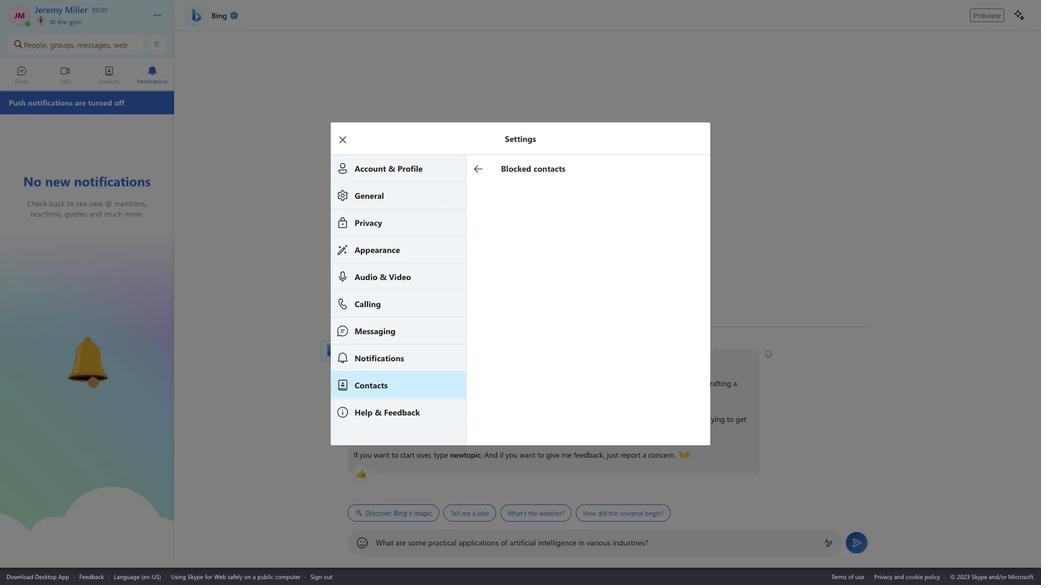 Task type: vqa. For each thing, say whether or not it's contained in the screenshot.
WEB SEARCH HISTORY checkbox
no



Task type: describe. For each thing, give the bounding box(es) containing it.
using skype for web safely on a public computer
[[171, 573, 300, 581]]

groups, inside ask me any type of question, like finding vegan restaurants in cambridge, itinerary for your trip to europe or drafting a story for curious kids. in groups, remember to mention me with @bing. i'm an ai preview, so i'm still learning. sometimes i might say something weird. don't get mad at me, i'm just trying to get better! if you want to start over, type
[[433, 390, 457, 401]]

me right give
[[561, 450, 572, 460]]

people,
[[24, 39, 48, 50]]

me,
[[667, 414, 678, 425]]

bell
[[54, 333, 68, 344]]

2 horizontal spatial you
[[506, 450, 518, 460]]

restaurants
[[508, 378, 544, 389]]

some
[[408, 538, 426, 548]]

2 vertical spatial of
[[848, 573, 854, 581]]

vegan
[[487, 378, 506, 389]]

wednesday, november 8, 2023 heading
[[348, 314, 868, 334]]

an
[[365, 414, 373, 425]]

terms of use link
[[831, 573, 864, 581]]

if
[[500, 450, 504, 460]]

in inside ask me any type of question, like finding vegan restaurants in cambridge, itinerary for your trip to europe or drafting a story for curious kids. in groups, remember to mention me with @bing. i'm an ai preview, so i'm still learning. sometimes i might say something weird. don't get mad at me, i'm just trying to get better! if you want to start over, type
[[546, 378, 552, 389]]

what's the weather?
[[507, 509, 565, 518]]

give
[[546, 450, 559, 460]]

you inside ask me any type of question, like finding vegan restaurants in cambridge, itinerary for your trip to europe or drafting a story for curious kids. in groups, remember to mention me with @bing. i'm an ai preview, so i'm still learning. sometimes i might say something weird. don't get mad at me, i'm just trying to get better! if you want to start over, type
[[360, 450, 372, 460]]

language (en-us) link
[[114, 573, 161, 581]]

to left give
[[537, 450, 544, 460]]

sometimes
[[476, 414, 513, 425]]

industries?
[[613, 538, 648, 548]]

any
[[379, 378, 391, 389]]

groups, inside "button"
[[50, 39, 75, 50]]

still
[[434, 414, 445, 425]]

desktop
[[35, 573, 57, 581]]

of inside ask me any type of question, like finding vegan restaurants in cambridge, itinerary for your trip to europe or drafting a story for curious kids. in groups, remember to mention me with @bing. i'm an ai preview, so i'm still learning. sometimes i might say something weird. don't get mad at me, i'm just trying to get better! if you want to start over, type
[[409, 378, 416, 389]]

various
[[587, 538, 611, 548]]

kids.
[[408, 390, 423, 401]]

gym
[[69, 17, 81, 26]]

discover
[[365, 509, 392, 518]]

ai
[[375, 414, 382, 425]]

2 horizontal spatial the
[[609, 509, 618, 518]]

1 get from the left
[[629, 414, 640, 425]]

me left with
[[533, 390, 543, 401]]

2 get from the left
[[736, 414, 746, 425]]

say
[[539, 414, 550, 425]]

just inside ask me any type of question, like finding vegan restaurants in cambridge, itinerary for your trip to europe or drafting a story for curious kids. in groups, remember to mention me with @bing. i'm an ai preview, so i'm still learning. sometimes i might say something weird. don't get mad at me, i'm just trying to get better! if you want to start over, type
[[692, 414, 704, 425]]

web
[[214, 573, 226, 581]]

1 horizontal spatial you
[[459, 355, 471, 365]]

people, groups, messages, web
[[24, 39, 127, 50]]

to left start
[[391, 450, 398, 460]]

want inside ask me any type of question, like finding vegan restaurants in cambridge, itinerary for your trip to europe or drafting a story for curious kids. in groups, remember to mention me with @bing. i'm an ai preview, so i'm still learning. sometimes i might say something weird. don't get mad at me, i'm just trying to get better! if you want to start over, type
[[374, 450, 390, 460]]

with
[[545, 390, 559, 401]]

download desktop app
[[7, 573, 69, 581]]

computer
[[275, 573, 300, 581]]

1 vertical spatial in
[[579, 538, 585, 548]]

or
[[697, 378, 703, 389]]

2 want from the left
[[520, 450, 535, 460]]

weird.
[[589, 414, 608, 425]]

1 i'm from the left
[[354, 414, 364, 425]]

cookie
[[906, 573, 923, 581]]

discover bing's magic
[[365, 509, 432, 518]]

in
[[425, 390, 431, 401]]

begin?
[[645, 509, 664, 518]]

@bing.
[[561, 390, 584, 401]]

safely
[[228, 573, 243, 581]]

the for what's
[[528, 509, 537, 518]]

did
[[598, 509, 607, 518]]

itinerary
[[594, 378, 620, 389]]

newtopic
[[450, 450, 481, 460]]

i inside ask me any type of question, like finding vegan restaurants in cambridge, itinerary for your trip to europe or drafting a story for curious kids. in groups, remember to mention me with @bing. i'm an ai preview, so i'm still learning. sometimes i might say something weird. don't get mad at me, i'm just trying to get better! if you want to start over, type
[[514, 414, 516, 425]]

magic
[[414, 509, 432, 518]]

people, groups, messages, web button
[[9, 35, 144, 54]]

terms of use
[[831, 573, 864, 581]]

curious
[[383, 390, 406, 401]]

(openhands)
[[679, 450, 720, 460]]

public
[[257, 573, 273, 581]]

privacy
[[874, 573, 893, 581]]

the for at
[[58, 17, 67, 26]]

tell me a joke button
[[444, 505, 496, 522]]

bing's
[[394, 509, 412, 518]]

trying
[[706, 414, 725, 425]]

on
[[244, 573, 251, 581]]

this
[[369, 355, 381, 365]]

cambridge,
[[554, 378, 592, 389]]

how did the universe begin? button
[[576, 505, 671, 522]]

question,
[[417, 378, 447, 389]]

9:24
[[364, 339, 376, 348]]



Task type: locate. For each thing, give the bounding box(es) containing it.
for left web at left bottom
[[205, 573, 212, 581]]

what are some practical applications of artificial intelligence in various industries?
[[376, 538, 648, 548]]

me
[[367, 378, 377, 389], [533, 390, 543, 401], [561, 450, 572, 460], [462, 509, 471, 518]]

app
[[58, 573, 69, 581]]

2 horizontal spatial i'm
[[680, 414, 690, 425]]

of up kids.
[[409, 378, 416, 389]]

help
[[443, 355, 457, 365]]

1 horizontal spatial i
[[514, 414, 516, 425]]

1 vertical spatial type
[[434, 450, 448, 460]]

1 horizontal spatial groups,
[[433, 390, 457, 401]]

you
[[459, 355, 471, 365], [360, 450, 372, 460], [506, 450, 518, 460]]

are
[[396, 538, 406, 548]]

the
[[58, 17, 67, 26], [528, 509, 537, 518], [609, 509, 618, 518]]

mention
[[504, 390, 531, 401]]

0 vertical spatial for
[[622, 378, 631, 389]]

!
[[405, 355, 407, 365]]

1 horizontal spatial in
[[579, 538, 585, 548]]

a inside button
[[472, 509, 476, 518]]

privacy and cookie policy
[[874, 573, 940, 581]]

remember
[[459, 390, 493, 401]]

0 horizontal spatial get
[[629, 414, 640, 425]]

in left various
[[579, 538, 585, 548]]

1 horizontal spatial the
[[528, 509, 537, 518]]

tab list
[[0, 61, 174, 91]]

0 vertical spatial just
[[692, 414, 704, 425]]

download desktop app link
[[7, 573, 69, 581]]

for left your at the right bottom of the page
[[622, 378, 631, 389]]

sign
[[310, 573, 322, 581]]

1 horizontal spatial i'm
[[422, 414, 432, 425]]

sign out
[[310, 573, 332, 581]]

1 vertical spatial groups,
[[433, 390, 457, 401]]

am
[[377, 339, 387, 348]]

0 horizontal spatial of
[[409, 378, 416, 389]]

i'm left an
[[354, 414, 364, 425]]

of left artificial
[[501, 538, 508, 548]]

and
[[484, 450, 498, 460]]

.
[[481, 450, 482, 460]]

tell me a joke
[[451, 509, 489, 518]]

0 horizontal spatial for
[[205, 573, 212, 581]]

the right did at bottom
[[609, 509, 618, 518]]

i'm right me,
[[680, 414, 690, 425]]

0 vertical spatial type
[[393, 378, 407, 389]]

hey, this is bing ! how can i help you today?
[[354, 355, 497, 365]]

out
[[324, 573, 332, 581]]

me right tell
[[462, 509, 471, 518]]

hey,
[[354, 355, 367, 365]]

1 want from the left
[[374, 450, 390, 460]]

the right at
[[58, 17, 67, 26]]

me left any
[[367, 378, 377, 389]]

language (en-us)
[[114, 573, 161, 581]]

0 horizontal spatial you
[[360, 450, 372, 460]]

i'm right so
[[422, 414, 432, 425]]

policy
[[925, 573, 940, 581]]

want left give
[[520, 450, 535, 460]]

terms
[[831, 573, 847, 581]]

0 vertical spatial in
[[546, 378, 552, 389]]

a right the report
[[643, 450, 646, 460]]

practical
[[428, 538, 456, 548]]

0 horizontal spatial want
[[374, 450, 390, 460]]

newtopic . and if you want to give me feedback, just report a concern.
[[450, 450, 678, 460]]

if
[[354, 450, 358, 460]]

0 vertical spatial groups,
[[50, 39, 75, 50]]

a inside ask me any type of question, like finding vegan restaurants in cambridge, itinerary for your trip to europe or drafting a story for curious kids. in groups, remember to mention me with @bing. i'm an ai preview, so i'm still learning. sometimes i might say something weird. don't get mad at me, i'm just trying to get better! if you want to start over, type
[[733, 378, 737, 389]]

download
[[7, 573, 33, 581]]

1 vertical spatial how
[[583, 509, 596, 518]]

so
[[412, 414, 420, 425]]

me inside button
[[462, 509, 471, 518]]

web
[[114, 39, 127, 50]]

sign out link
[[310, 573, 332, 581]]

0 horizontal spatial type
[[393, 378, 407, 389]]

how did the universe begin?
[[583, 509, 664, 518]]

using
[[171, 573, 186, 581]]

what
[[376, 538, 394, 548]]

preview
[[973, 11, 1001, 20]]

how inside "how did the universe begin?" button
[[583, 509, 596, 518]]

feedback
[[79, 573, 104, 581]]

applications
[[459, 538, 499, 548]]

drafting
[[705, 378, 731, 389]]

feedback,
[[574, 450, 605, 460]]

like
[[449, 378, 460, 389]]

of left use
[[848, 573, 854, 581]]

report
[[620, 450, 641, 460]]

using skype for web safely on a public computer link
[[171, 573, 300, 581]]

i right can
[[439, 355, 441, 365]]

0 horizontal spatial the
[[58, 17, 67, 26]]

over,
[[417, 450, 432, 460]]

Type a message text field
[[376, 538, 816, 548]]

is
[[383, 355, 388, 365]]

get left mad
[[629, 414, 640, 425]]

in
[[546, 378, 552, 389], [579, 538, 585, 548]]

concern.
[[648, 450, 676, 460]]

0 horizontal spatial how
[[409, 355, 424, 365]]

i left might
[[514, 414, 516, 425]]

to right the trip
[[663, 378, 670, 389]]

to down vegan
[[495, 390, 502, 401]]

ask
[[354, 378, 365, 389]]

use
[[855, 573, 864, 581]]

a right drafting
[[733, 378, 737, 389]]

0 horizontal spatial i
[[439, 355, 441, 365]]

at
[[49, 17, 56, 26]]

2 vertical spatial for
[[205, 573, 212, 581]]

1 horizontal spatial get
[[736, 414, 746, 425]]

you right the if
[[506, 450, 518, 460]]

3 i'm from the left
[[680, 414, 690, 425]]

don't
[[610, 414, 627, 425]]

finding
[[462, 378, 485, 389]]

mad
[[642, 414, 656, 425]]

(en-
[[141, 573, 152, 581]]

your
[[633, 378, 648, 389]]

1 horizontal spatial type
[[434, 450, 448, 460]]

blocked contacts dialog
[[331, 122, 727, 446]]

2 horizontal spatial of
[[848, 573, 854, 581]]

the right the "what's"
[[528, 509, 537, 518]]

a left joke
[[472, 509, 476, 518]]

type right over,
[[434, 450, 448, 460]]

and
[[894, 573, 904, 581]]

language
[[114, 573, 140, 581]]

feedback link
[[79, 573, 104, 581]]

1 horizontal spatial for
[[372, 390, 381, 401]]

joke
[[477, 509, 489, 518]]

0 vertical spatial i
[[439, 355, 441, 365]]

today?
[[473, 355, 495, 365]]

0 horizontal spatial just
[[607, 450, 618, 460]]

bing,
[[348, 339, 362, 348]]

groups, down like
[[433, 390, 457, 401]]

type up curious
[[393, 378, 407, 389]]

just left the report
[[607, 450, 618, 460]]

get right trying
[[736, 414, 746, 425]]

0 horizontal spatial groups,
[[50, 39, 75, 50]]

for right 'story'
[[372, 390, 381, 401]]

messages,
[[77, 39, 112, 50]]

1 vertical spatial i
[[514, 414, 516, 425]]

ask me any type of question, like finding vegan restaurants in cambridge, itinerary for your trip to europe or drafting a story for curious kids. in groups, remember to mention me with @bing. i'm an ai preview, so i'm still learning. sometimes i might say something weird. don't get mad at me, i'm just trying to get better! if you want to start over, type
[[354, 378, 748, 460]]

0 horizontal spatial in
[[546, 378, 552, 389]]

what's
[[507, 509, 527, 518]]

0 vertical spatial how
[[409, 355, 424, 365]]

at the gym
[[48, 17, 81, 26]]

0 vertical spatial of
[[409, 378, 416, 389]]

1 horizontal spatial how
[[583, 509, 596, 518]]

start
[[400, 450, 415, 460]]

weather?
[[539, 509, 565, 518]]

1 horizontal spatial just
[[692, 414, 704, 425]]

preview,
[[384, 414, 410, 425]]

1 horizontal spatial of
[[501, 538, 508, 548]]

to right trying
[[727, 414, 734, 425]]

groups, down at the gym
[[50, 39, 75, 50]]

better!
[[354, 426, 375, 437]]

a right on
[[253, 573, 256, 581]]

just
[[692, 414, 704, 425], [607, 450, 618, 460]]

to
[[663, 378, 670, 389], [495, 390, 502, 401], [727, 414, 734, 425], [391, 450, 398, 460], [537, 450, 544, 460]]

might
[[518, 414, 538, 425]]

0 horizontal spatial i'm
[[354, 414, 364, 425]]

how right !
[[409, 355, 424, 365]]

1 vertical spatial just
[[607, 450, 618, 460]]

you right help
[[459, 355, 471, 365]]

get
[[629, 414, 640, 425], [736, 414, 746, 425]]

2 horizontal spatial for
[[622, 378, 631, 389]]

us)
[[152, 573, 161, 581]]

how
[[409, 355, 424, 365], [583, 509, 596, 518]]

just left trying
[[692, 414, 704, 425]]

skype
[[188, 573, 203, 581]]

in up with
[[546, 378, 552, 389]]

want left start
[[374, 450, 390, 460]]

2 i'm from the left
[[422, 414, 432, 425]]

1 vertical spatial of
[[501, 538, 508, 548]]

how left did at bottom
[[583, 509, 596, 518]]

1 vertical spatial for
[[372, 390, 381, 401]]

of
[[409, 378, 416, 389], [501, 538, 508, 548], [848, 573, 854, 581]]

1 horizontal spatial want
[[520, 450, 535, 460]]

you right if
[[360, 450, 372, 460]]



